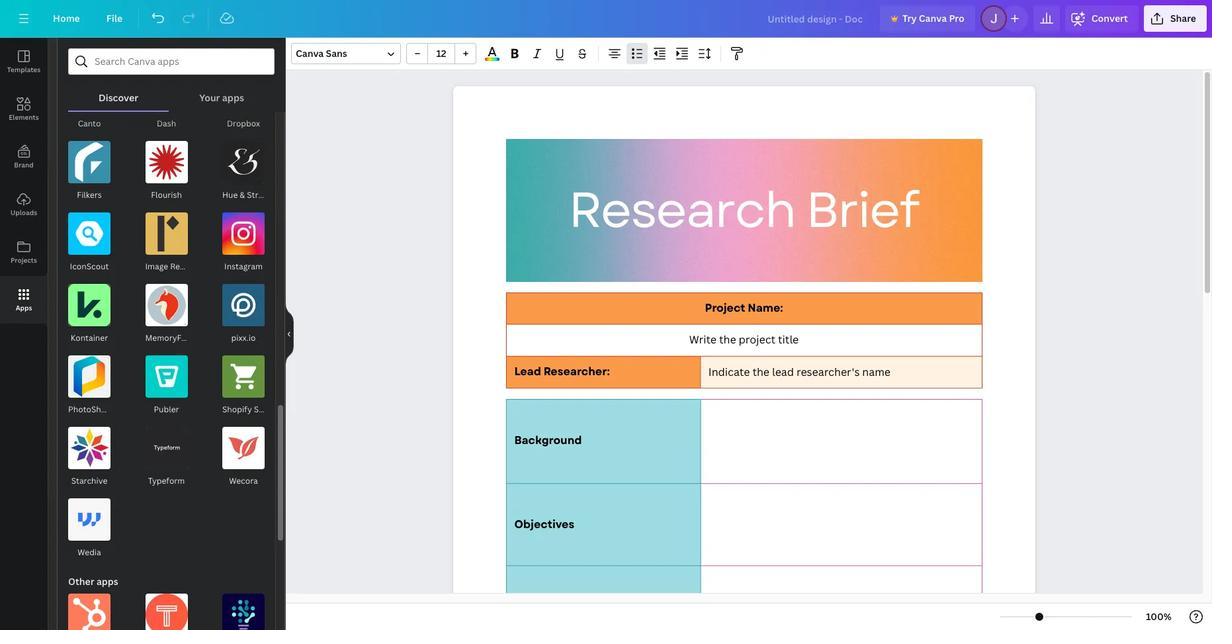 Task type: describe. For each thing, give the bounding box(es) containing it.
projects button
[[0, 228, 48, 276]]

pixx.io
[[231, 332, 256, 344]]

hue
[[222, 189, 238, 201]]

Search Canva apps search field
[[95, 49, 248, 74]]

try
[[903, 12, 917, 24]]

your apps
[[199, 91, 244, 104]]

share button
[[1144, 5, 1207, 32]]

– – number field
[[432, 47, 451, 60]]

discover
[[99, 91, 138, 104]]

filkers
[[77, 189, 102, 201]]

convert
[[1092, 12, 1128, 24]]

brand button
[[0, 133, 48, 181]]

apps for other apps
[[97, 575, 118, 588]]

try canva pro button
[[880, 5, 975, 32]]

sync
[[254, 404, 273, 415]]

&
[[240, 189, 245, 201]]

starchive
[[71, 475, 107, 486]]

kontainer
[[71, 332, 108, 344]]

publer
[[154, 404, 179, 415]]

share
[[1171, 12, 1197, 24]]

wecora
[[229, 475, 258, 486]]

convert button
[[1065, 5, 1139, 32]]

hide image
[[285, 302, 294, 366]]

uploads button
[[0, 181, 48, 228]]

canva inside try canva pro button
[[919, 12, 947, 24]]

dash
[[157, 118, 176, 129]]

apps
[[16, 303, 32, 312]]

hue & stripe
[[222, 189, 270, 201]]

stripe
[[247, 189, 270, 201]]

side panel tab list
[[0, 38, 48, 324]]

file
[[106, 12, 123, 24]]

pro
[[949, 12, 965, 24]]

typeform
[[148, 475, 185, 486]]

dropbox
[[227, 118, 260, 129]]

other apps
[[68, 575, 118, 588]]



Task type: locate. For each thing, give the bounding box(es) containing it.
canto
[[78, 118, 101, 129]]

color range image
[[485, 58, 500, 61]]

0 horizontal spatial apps
[[97, 575, 118, 588]]

canva inside canva sans popup button
[[296, 47, 324, 60]]

home
[[53, 12, 80, 24]]

shopify sync
[[222, 404, 273, 415]]

other
[[68, 575, 94, 588]]

file button
[[96, 5, 133, 32]]

elements
[[9, 113, 39, 122]]

apps inside 'button'
[[222, 91, 244, 104]]

projects
[[11, 255, 37, 265]]

100%
[[1147, 610, 1172, 623]]

image relay
[[145, 261, 191, 272]]

your
[[199, 91, 220, 104]]

home link
[[42, 5, 91, 32]]

templates button
[[0, 38, 48, 85]]

0 vertical spatial canva
[[919, 12, 947, 24]]

apps
[[222, 91, 244, 104], [97, 575, 118, 588]]

0 horizontal spatial canva
[[296, 47, 324, 60]]

shopify
[[222, 404, 252, 415]]

iconscout
[[70, 261, 109, 272]]

wedia
[[78, 547, 101, 558]]

templates
[[7, 65, 40, 74]]

canva sans
[[296, 47, 347, 60]]

main menu bar
[[0, 0, 1213, 38]]

canva left sans
[[296, 47, 324, 60]]

1 horizontal spatial canva
[[919, 12, 947, 24]]

sans
[[326, 47, 347, 60]]

uploads
[[10, 208, 37, 217]]

0 vertical spatial apps
[[222, 91, 244, 104]]

1 vertical spatial canva
[[296, 47, 324, 60]]

discover button
[[68, 75, 169, 111]]

research brief
[[568, 175, 919, 246]]

canva sans button
[[291, 43, 401, 64]]

brief
[[806, 175, 919, 246]]

memoryfox
[[145, 332, 190, 344]]

group
[[406, 43, 477, 64]]

apps button
[[0, 276, 48, 324]]

elements button
[[0, 85, 48, 133]]

brand
[[14, 160, 34, 169]]

image
[[145, 261, 168, 272]]

photoshelter
[[68, 404, 119, 415]]

100% button
[[1138, 606, 1181, 627]]

apps right other
[[97, 575, 118, 588]]

apps right your
[[222, 91, 244, 104]]

relay
[[170, 261, 191, 272]]

apps for your apps
[[222, 91, 244, 104]]

research
[[568, 175, 795, 246]]

1 horizontal spatial apps
[[222, 91, 244, 104]]

your apps button
[[169, 75, 275, 111]]

flourish
[[151, 189, 182, 201]]

canva right try
[[919, 12, 947, 24]]

canva
[[919, 12, 947, 24], [296, 47, 324, 60]]

Research Brief text field
[[453, 86, 1036, 630]]

Design title text field
[[757, 5, 875, 32]]

1 vertical spatial apps
[[97, 575, 118, 588]]

try canva pro
[[903, 12, 965, 24]]

instagram
[[224, 261, 263, 272]]



Task type: vqa. For each thing, say whether or not it's contained in the screenshot.
the Canto
yes



